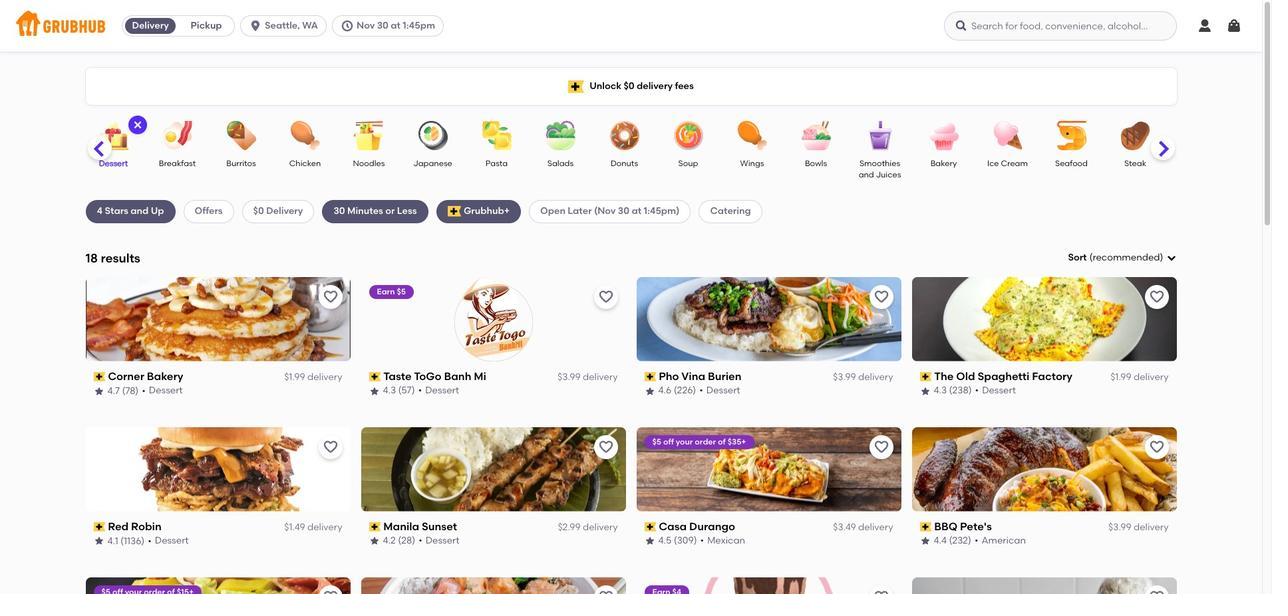 Task type: vqa. For each thing, say whether or not it's contained in the screenshot.
the middle 30
yes



Task type: describe. For each thing, give the bounding box(es) containing it.
(1136)
[[120, 536, 145, 547]]

4.5 (309)
[[658, 536, 697, 547]]

4 stars and up
[[97, 206, 164, 217]]

red robin logo image
[[86, 428, 350, 512]]

4.5
[[658, 536, 672, 547]]

and inside smoothies and juices
[[859, 171, 874, 180]]

pho vina burien
[[659, 370, 742, 383]]

star icon image for pho vina burien
[[644, 386, 655, 397]]

pasta image
[[473, 121, 520, 150]]

nov 30 at 1:45pm button
[[332, 15, 449, 37]]

wings image
[[729, 121, 776, 150]]

taste togo banh mi logo image
[[454, 277, 533, 362]]

sort
[[1068, 252, 1087, 264]]

save this restaurant image for manila sunset logo
[[598, 440, 614, 456]]

star icon image for taste togo banh mi
[[369, 386, 380, 397]]

dessert down dessert image
[[99, 159, 128, 168]]

star icon image for casa durango
[[644, 537, 655, 547]]

the
[[934, 370, 954, 383]]

4
[[97, 206, 103, 217]]

$5 off your order of $35+
[[652, 438, 746, 447]]

4.2
[[383, 536, 396, 547]]

star icon image for manila sunset
[[369, 537, 380, 547]]

chicken image
[[282, 121, 328, 150]]

burien
[[708, 370, 742, 383]]

(28)
[[398, 536, 415, 547]]

salads
[[548, 159, 574, 168]]

30 minutes or less
[[334, 206, 417, 217]]

unlock $0 delivery fees
[[590, 80, 694, 92]]

• dessert for bakery
[[142, 386, 183, 397]]

bakery image
[[921, 121, 967, 150]]

4.6 (226)
[[658, 386, 696, 397]]

2 horizontal spatial $3.99
[[1109, 522, 1132, 534]]

$0 delivery
[[253, 206, 303, 217]]

(309)
[[674, 536, 697, 547]]

delivery for pho vina burien
[[858, 372, 893, 383]]

donuts image
[[601, 121, 648, 150]]

gopoké logo image
[[361, 578, 626, 595]]

• dessert for robin
[[148, 536, 189, 547]]

4.2 (28)
[[383, 536, 415, 547]]

2 horizontal spatial 30
[[618, 206, 630, 217]]

japanese image
[[410, 121, 456, 150]]

subscription pass image for manila sunset
[[369, 523, 381, 532]]

robin
[[131, 521, 162, 533]]

pickup
[[191, 20, 222, 31]]

american
[[982, 536, 1026, 547]]

soup image
[[665, 121, 712, 150]]

delivery for manila sunset
[[583, 522, 618, 534]]

0 horizontal spatial svg image
[[132, 120, 143, 130]]

none field containing sort
[[1068, 252, 1177, 265]]

Search for food, convenience, alcohol... search field
[[944, 11, 1177, 41]]

breakfast
[[159, 159, 196, 168]]

1 horizontal spatial svg image
[[955, 19, 968, 33]]

later
[[568, 206, 592, 217]]

• for sunset
[[419, 536, 422, 547]]

spaghetti
[[978, 370, 1030, 383]]

delivery for taste togo banh mi
[[583, 372, 618, 383]]

corner bakery
[[108, 370, 183, 383]]

(238)
[[949, 386, 972, 397]]

manila sunset logo image
[[361, 428, 626, 512]]

five guys logo image
[[912, 578, 1177, 595]]

save this restaurant image for gopoké logo
[[598, 590, 614, 595]]

4.3 (238)
[[934, 386, 972, 397]]

casa
[[659, 521, 687, 533]]

smoothies and juices image
[[857, 121, 903, 150]]

• for old
[[975, 386, 979, 397]]

4.4 (232)
[[934, 536, 971, 547]]

1 vertical spatial bakery
[[147, 370, 183, 383]]

chicken
[[289, 159, 321, 168]]

pasta
[[486, 159, 508, 168]]

0 vertical spatial $5
[[397, 287, 406, 297]]

banh
[[444, 370, 471, 383]]

$1.99 delivery for corner bakery
[[284, 372, 342, 383]]

donuts
[[611, 159, 638, 168]]

• dessert for old
[[975, 386, 1016, 397]]

• for togo
[[418, 386, 422, 397]]

open later (nov 30 at 1:45pm)
[[540, 206, 680, 217]]

casa durango
[[659, 521, 735, 533]]

4.6
[[658, 386, 672, 397]]

dessert for taste togo banh mi
[[425, 386, 459, 397]]

quiznos (interurban ave s) logo image
[[86, 578, 350, 595]]

save this restaurant image for five guys logo
[[1149, 590, 1165, 595]]

delivery for corner bakery
[[307, 372, 342, 383]]

taste togo banh mi
[[383, 370, 486, 383]]

subscription pass image for the old spaghetti factory
[[920, 373, 932, 382]]

4.1 (1136)
[[107, 536, 145, 547]]

ice
[[987, 159, 999, 168]]

1 vertical spatial $0
[[253, 206, 264, 217]]

subscription pass image for taste togo banh mi
[[369, 373, 381, 382]]

$1.99 delivery for the old spaghetti factory
[[1111, 372, 1169, 383]]

$3.99 for burien
[[833, 372, 856, 383]]

• dessert for sunset
[[419, 536, 459, 547]]

$3.49 delivery
[[833, 522, 893, 534]]

offers
[[195, 206, 223, 217]]

dessert for red robin
[[155, 536, 189, 547]]

1:45pm
[[403, 20, 435, 31]]

(
[[1090, 252, 1093, 264]]

of
[[718, 438, 726, 447]]

steak image
[[1112, 121, 1159, 150]]

save this restaurant image for the red robin logo
[[322, 440, 338, 456]]

0 horizontal spatial 30
[[334, 206, 345, 217]]

• for bakery
[[142, 386, 146, 397]]

soup
[[678, 159, 698, 168]]

up
[[151, 206, 164, 217]]

bbq pete's logo image
[[912, 428, 1177, 512]]

delivery for the old spaghetti factory
[[1134, 372, 1169, 383]]

delivery for red robin
[[307, 522, 342, 534]]

nov
[[357, 20, 375, 31]]

old
[[956, 370, 975, 383]]

svg image inside field
[[1166, 253, 1177, 264]]

red
[[108, 521, 129, 533]]

ice cream image
[[984, 121, 1031, 150]]

bowls
[[805, 159, 827, 168]]

juices
[[876, 171, 901, 180]]

subscription pass image for corner bakery
[[93, 373, 105, 382]]

(57)
[[398, 386, 415, 397]]

bbq pete's
[[934, 521, 992, 533]]

$1.49 delivery
[[284, 522, 342, 534]]

steak
[[1125, 159, 1147, 168]]

smoothies
[[860, 159, 900, 168]]

minutes
[[347, 206, 383, 217]]

(232)
[[949, 536, 971, 547]]

4.3 for taste togo banh mi
[[383, 386, 396, 397]]

subscription pass image for red robin
[[93, 523, 105, 532]]

)
[[1160, 252, 1163, 264]]

fees
[[675, 80, 694, 92]]

$3.49
[[833, 522, 856, 534]]

grubhub plus flag logo image for unlock $0 delivery fees
[[568, 80, 584, 93]]

$3.99 delivery for banh
[[558, 372, 618, 383]]



Task type: locate. For each thing, give the bounding box(es) containing it.
$3.99 for banh
[[558, 372, 581, 383]]

star icon image left the 4.6
[[644, 386, 655, 397]]

• down the casa durango
[[700, 536, 704, 547]]

$0
[[624, 80, 635, 92], [253, 206, 264, 217]]

grubhub plus flag logo image for grubhub+
[[448, 207, 461, 217]]

grubhub+
[[464, 206, 510, 217]]

delivery button
[[123, 15, 178, 37]]

nov 30 at 1:45pm
[[357, 20, 435, 31]]

star icon image for corner bakery
[[93, 386, 104, 397]]

30 left minutes
[[334, 206, 345, 217]]

delivery left pickup
[[132, 20, 169, 31]]

togo
[[414, 370, 442, 383]]

order
[[695, 438, 716, 447]]

results
[[101, 251, 140, 266]]

earn
[[377, 287, 395, 297]]

subscription pass image
[[93, 373, 105, 382], [644, 373, 656, 382], [93, 523, 105, 532], [369, 523, 381, 532], [644, 523, 656, 532]]

0 horizontal spatial $3.99 delivery
[[558, 372, 618, 383]]

star icon image for the old spaghetti factory
[[920, 386, 931, 397]]

star icon image left 4.3 (238) at the bottom right of the page
[[920, 386, 931, 397]]

subscription pass image left manila
[[369, 523, 381, 532]]

4.3 for the old spaghetti factory
[[934, 386, 947, 397]]

1 horizontal spatial delivery
[[266, 206, 303, 217]]

4.1
[[107, 536, 118, 547]]

$1.99 for the old spaghetti factory
[[1111, 372, 1132, 383]]

0 horizontal spatial bakery
[[147, 370, 183, 383]]

wa
[[302, 20, 318, 31]]

subscription pass image for bbq pete's
[[920, 523, 932, 532]]

•
[[142, 386, 146, 397], [418, 386, 422, 397], [700, 386, 703, 397], [975, 386, 979, 397], [148, 536, 152, 547], [419, 536, 422, 547], [700, 536, 704, 547], [975, 536, 978, 547]]

$3.99
[[558, 372, 581, 383], [833, 372, 856, 383], [1109, 522, 1132, 534]]

0 horizontal spatial $1.99
[[284, 372, 305, 383]]

18 results
[[86, 251, 140, 266]]

bowls image
[[793, 121, 839, 150]]

• dessert down taste togo banh mi
[[418, 386, 459, 397]]

red robin
[[108, 521, 162, 533]]

1 horizontal spatial $3.99 delivery
[[833, 372, 893, 383]]

2 4.3 from the left
[[934, 386, 947, 397]]

$2.99 delivery
[[558, 522, 618, 534]]

dessert image
[[90, 121, 137, 150]]

$1.99 delivery
[[284, 372, 342, 383], [1111, 372, 1169, 383]]

0 vertical spatial $0
[[624, 80, 635, 92]]

subscription pass image left bbq
[[920, 523, 932, 532]]

subscription pass image
[[369, 373, 381, 382], [920, 373, 932, 382], [920, 523, 932, 532]]

(226)
[[674, 386, 696, 397]]

• mexican
[[700, 536, 745, 547]]

recommended
[[1093, 252, 1160, 264]]

• right (238)
[[975, 386, 979, 397]]

the old spaghetti factory logo image
[[912, 277, 1177, 362]]

bakery
[[931, 159, 957, 168], [147, 370, 183, 383]]

star icon image left the 4.4
[[920, 537, 931, 547]]

bakery right "corner"
[[147, 370, 183, 383]]

1 vertical spatial delivery
[[266, 206, 303, 217]]

dessert down robin
[[155, 536, 189, 547]]

grubhub plus flag logo image left the grubhub+
[[448, 207, 461, 217]]

30 inside button
[[377, 20, 389, 31]]

at left 1:45pm)
[[632, 206, 642, 217]]

1 horizontal spatial and
[[859, 171, 874, 180]]

factory
[[1032, 370, 1073, 383]]

$5 right the earn
[[397, 287, 406, 297]]

$5 left off
[[652, 438, 661, 447]]

the old spaghetti factory
[[934, 370, 1073, 383]]

$5
[[397, 287, 406, 297], [652, 438, 661, 447]]

star icon image left 4.3 (57)
[[369, 386, 380, 397]]

• dessert down robin
[[148, 536, 189, 547]]

noodles image
[[346, 121, 392, 150]]

dessert down "corner bakery"
[[149, 386, 183, 397]]

18
[[86, 251, 98, 266]]

or
[[385, 206, 395, 217]]

star icon image left 4.1
[[93, 537, 104, 547]]

4.3 down the
[[934, 386, 947, 397]]

mi
[[474, 370, 486, 383]]

• for pete's
[[975, 536, 978, 547]]

4.3 (57)
[[383, 386, 415, 397]]

save this restaurant image
[[322, 289, 338, 305], [598, 289, 614, 305], [873, 289, 889, 305], [1149, 289, 1165, 305], [1149, 440, 1165, 456], [322, 590, 338, 595], [873, 590, 889, 595]]

at left 1:45pm on the top left of page
[[391, 20, 401, 31]]

subscription pass image left 'red'
[[93, 523, 105, 532]]

• dessert for vina
[[700, 386, 740, 397]]

sunset
[[422, 521, 457, 533]]

• dessert down the burien
[[700, 386, 740, 397]]

cream
[[1001, 159, 1028, 168]]

delivery for casa durango
[[858, 522, 893, 534]]

star icon image
[[93, 386, 104, 397], [369, 386, 380, 397], [644, 386, 655, 397], [920, 386, 931, 397], [93, 537, 104, 547], [369, 537, 380, 547], [644, 537, 655, 547], [920, 537, 931, 547]]

2 horizontal spatial svg image
[[1226, 18, 1242, 34]]

• for robin
[[148, 536, 152, 547]]

subscription pass image for casa durango
[[644, 523, 656, 532]]

$3.99 delivery for burien
[[833, 372, 893, 383]]

off
[[663, 438, 674, 447]]

at
[[391, 20, 401, 31], [632, 206, 642, 217]]

stars
[[105, 206, 128, 217]]

2 $1.99 delivery from the left
[[1111, 372, 1169, 383]]

• for vina
[[700, 386, 703, 397]]

pete's
[[960, 521, 992, 533]]

star icon image for red robin
[[93, 537, 104, 547]]

your
[[676, 438, 693, 447]]

• dessert down the old spaghetti factory
[[975, 386, 1016, 397]]

seattle, wa
[[265, 20, 318, 31]]

4.4
[[934, 536, 947, 547]]

dessert down taste togo banh mi
[[425, 386, 459, 397]]

$1.99
[[284, 372, 305, 383], [1111, 372, 1132, 383]]

1 $1.99 delivery from the left
[[284, 372, 342, 383]]

30 right the (nov
[[618, 206, 630, 217]]

delivery for bbq pete's
[[1134, 522, 1169, 534]]

grubhub plus flag logo image
[[568, 80, 584, 93], [448, 207, 461, 217]]

less
[[397, 206, 417, 217]]

0 vertical spatial and
[[859, 171, 874, 180]]

and down smoothies
[[859, 171, 874, 180]]

0 horizontal spatial at
[[391, 20, 401, 31]]

0 vertical spatial at
[[391, 20, 401, 31]]

seafood image
[[1048, 121, 1095, 150]]

0 horizontal spatial 4.3
[[383, 386, 396, 397]]

vina
[[682, 370, 705, 383]]

dessert for pho vina burien
[[707, 386, 740, 397]]

subscription pass image left pho
[[644, 373, 656, 382]]

grubhub plus flag logo image left unlock
[[568, 80, 584, 93]]

dessert for manila sunset
[[426, 536, 459, 547]]

subscription pass image left "corner"
[[93, 373, 105, 382]]

1 horizontal spatial at
[[632, 206, 642, 217]]

wings
[[740, 159, 764, 168]]

svg image
[[1226, 18, 1242, 34], [955, 19, 968, 33], [132, 120, 143, 130]]

2 horizontal spatial $3.99 delivery
[[1109, 522, 1169, 534]]

• dessert down "corner bakery"
[[142, 386, 183, 397]]

$1.49
[[284, 522, 305, 534]]

1 horizontal spatial grubhub plus flag logo image
[[568, 80, 584, 93]]

(78)
[[122, 386, 139, 397]]

delivery
[[132, 20, 169, 31], [266, 206, 303, 217]]

• american
[[975, 536, 1026, 547]]

subscription pass image for pho vina burien
[[644, 373, 656, 382]]

kung fu tea logo image
[[636, 578, 901, 595]]

dessert for corner bakery
[[149, 386, 183, 397]]

0 vertical spatial delivery
[[132, 20, 169, 31]]

burritos image
[[218, 121, 264, 150]]

0 horizontal spatial $1.99 delivery
[[284, 372, 342, 383]]

pho
[[659, 370, 679, 383]]

delivery inside button
[[132, 20, 169, 31]]

bakery down bakery image
[[931, 159, 957, 168]]

0 horizontal spatial $5
[[397, 287, 406, 297]]

4.3
[[383, 386, 396, 397], [934, 386, 947, 397]]

noodles
[[353, 159, 385, 168]]

dessert down the old spaghetti factory
[[982, 386, 1016, 397]]

at inside button
[[391, 20, 401, 31]]

subscription pass image left taste
[[369, 373, 381, 382]]

subscription pass image left casa on the bottom of page
[[644, 523, 656, 532]]

0 vertical spatial grubhub plus flag logo image
[[568, 80, 584, 93]]

0 horizontal spatial grubhub plus flag logo image
[[448, 207, 461, 217]]

and left 'up'
[[131, 206, 149, 217]]

1 horizontal spatial 30
[[377, 20, 389, 31]]

$0 right 'offers'
[[253, 206, 264, 217]]

$1.99 for corner bakery
[[284, 372, 305, 383]]

seattle,
[[265, 20, 300, 31]]

manila sunset
[[383, 521, 457, 533]]

$35+
[[728, 438, 746, 447]]

1 $1.99 from the left
[[284, 372, 305, 383]]

bbq
[[934, 521, 958, 533]]

star icon image left 4.2 at the left bottom of the page
[[369, 537, 380, 547]]

and
[[859, 171, 874, 180], [131, 206, 149, 217]]

1 vertical spatial grubhub plus flag logo image
[[448, 207, 461, 217]]

• down pete's
[[975, 536, 978, 547]]

mexican
[[707, 536, 745, 547]]

• down robin
[[148, 536, 152, 547]]

svg image
[[1197, 18, 1213, 34], [249, 19, 262, 33], [341, 19, 354, 33], [1166, 253, 1177, 264]]

1 horizontal spatial $3.99
[[833, 372, 856, 383]]

salads image
[[537, 121, 584, 150]]

• right "(28)"
[[419, 536, 422, 547]]

4.7 (78)
[[107, 386, 139, 397]]

$2.99
[[558, 522, 581, 534]]

1 horizontal spatial $0
[[624, 80, 635, 92]]

subscription pass image left the
[[920, 373, 932, 382]]

main navigation navigation
[[0, 0, 1262, 52]]

$3.99 delivery
[[558, 372, 618, 383], [833, 372, 893, 383], [1109, 522, 1169, 534]]

0 horizontal spatial $0
[[253, 206, 264, 217]]

• dessert down "sunset" in the left bottom of the page
[[419, 536, 459, 547]]

0 horizontal spatial $3.99
[[558, 372, 581, 383]]

earn $5
[[377, 287, 406, 297]]

open
[[540, 206, 566, 217]]

$0 right unlock
[[624, 80, 635, 92]]

save this restaurant button
[[318, 285, 342, 309], [594, 285, 618, 309], [869, 285, 893, 309], [1145, 285, 1169, 309], [318, 436, 342, 460], [594, 436, 618, 460], [869, 436, 893, 460], [1145, 436, 1169, 460], [318, 586, 342, 595], [594, 586, 618, 595], [869, 586, 893, 595], [1145, 586, 1169, 595]]

catering
[[710, 206, 751, 217]]

unlock
[[590, 80, 622, 92]]

casa durango logo image
[[636, 428, 901, 512]]

dessert down the burien
[[707, 386, 740, 397]]

star icon image left 4.7
[[93, 386, 104, 397]]

1 4.3 from the left
[[383, 386, 396, 397]]

1 vertical spatial at
[[632, 206, 642, 217]]

4.3 down taste
[[383, 386, 396, 397]]

• dessert for togo
[[418, 386, 459, 397]]

star icon image for bbq pete's
[[920, 537, 931, 547]]

None field
[[1068, 252, 1177, 265]]

1 horizontal spatial $1.99
[[1111, 372, 1132, 383]]

smoothies and juices
[[859, 159, 901, 180]]

star icon image left "4.5"
[[644, 537, 655, 547]]

ice cream
[[987, 159, 1028, 168]]

dessert down "sunset" in the left bottom of the page
[[426, 536, 459, 547]]

0 vertical spatial bakery
[[931, 159, 957, 168]]

1 vertical spatial and
[[131, 206, 149, 217]]

1 horizontal spatial 4.3
[[934, 386, 947, 397]]

1 horizontal spatial bakery
[[931, 159, 957, 168]]

1 horizontal spatial $5
[[652, 438, 661, 447]]

save this restaurant image
[[322, 440, 338, 456], [598, 440, 614, 456], [873, 440, 889, 456], [598, 590, 614, 595], [1149, 590, 1165, 595]]

pho vina burien logo image
[[636, 277, 901, 362]]

1 horizontal spatial $1.99 delivery
[[1111, 372, 1169, 383]]

2 $1.99 from the left
[[1111, 372, 1132, 383]]

corner bakery logo image
[[86, 277, 350, 362]]

pickup button
[[178, 15, 234, 37]]

1 vertical spatial $5
[[652, 438, 661, 447]]

seafood
[[1055, 159, 1088, 168]]

svg image inside nov 30 at 1:45pm button
[[341, 19, 354, 33]]

delivery down the chicken
[[266, 206, 303, 217]]

0 horizontal spatial and
[[131, 206, 149, 217]]

burritos
[[226, 159, 256, 168]]

• down "pho vina burien"
[[700, 386, 703, 397]]

svg image inside seattle, wa button
[[249, 19, 262, 33]]

• for durango
[[700, 536, 704, 547]]

dessert for the old spaghetti factory
[[982, 386, 1016, 397]]

• right (78)
[[142, 386, 146, 397]]

0 horizontal spatial delivery
[[132, 20, 169, 31]]

• right (57)
[[418, 386, 422, 397]]

(nov
[[594, 206, 616, 217]]

30 right nov
[[377, 20, 389, 31]]

breakfast image
[[154, 121, 201, 150]]



